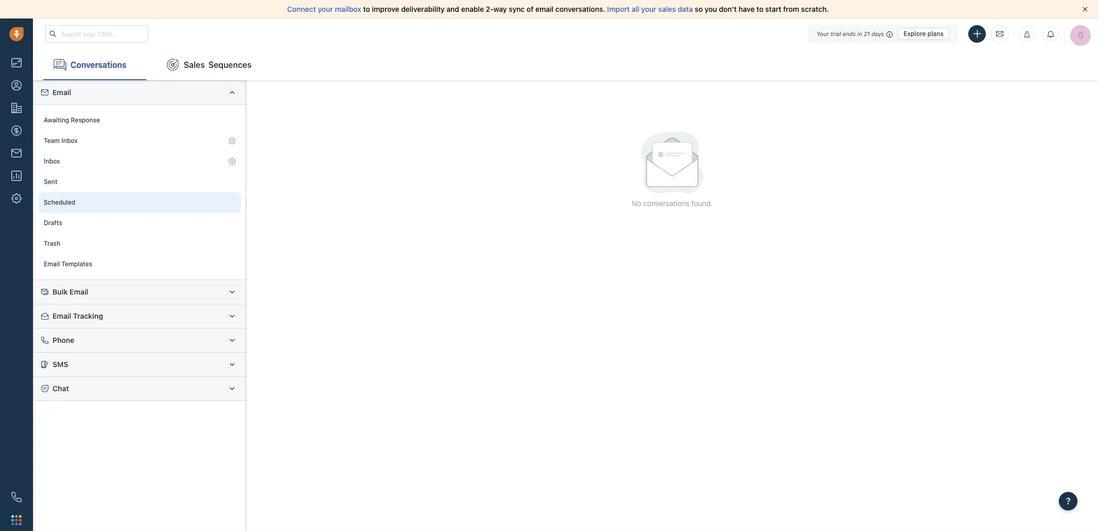 Task type: describe. For each thing, give the bounding box(es) containing it.
no
[[632, 199, 641, 208]]

email tracking
[[53, 312, 103, 321]]

tracking
[[73, 312, 103, 321]]

conversations
[[643, 199, 690, 208]]

phone element
[[6, 488, 27, 508]]

explore
[[904, 30, 926, 37]]

conversations.
[[556, 5, 605, 13]]

ends
[[843, 30, 856, 37]]

2 your from the left
[[641, 5, 657, 13]]

tab list containing conversations
[[33, 49, 1098, 80]]

found.
[[692, 199, 713, 208]]

2 to from the left
[[757, 5, 764, 13]]

email image
[[996, 30, 1004, 38]]

from
[[783, 5, 799, 13]]

trash
[[44, 240, 60, 248]]

deliverability
[[401, 5, 445, 13]]

in
[[858, 30, 862, 37]]

trial
[[831, 30, 841, 37]]

email
[[536, 5, 554, 13]]

templates
[[61, 261, 92, 269]]

sms
[[53, 360, 68, 369]]

inbox link
[[39, 151, 241, 172]]

team inbox link
[[39, 131, 241, 151]]

so
[[695, 5, 703, 13]]

sent link
[[39, 172, 241, 193]]

explore plans
[[904, 30, 944, 37]]

of
[[527, 5, 534, 13]]

bulk email
[[53, 288, 88, 297]]

sales
[[184, 60, 205, 69]]

all
[[632, 5, 640, 13]]

plans
[[928, 30, 944, 37]]

1 your from the left
[[318, 5, 333, 13]]

awaiting response link
[[39, 110, 241, 131]]

phone
[[53, 336, 74, 345]]

scratch.
[[801, 5, 829, 13]]

email templates link
[[39, 254, 241, 275]]

import all your sales data link
[[607, 5, 695, 13]]

data
[[678, 5, 693, 13]]

email for email templates
[[44, 261, 60, 269]]

no conversations found.
[[632, 199, 713, 208]]

bulk
[[53, 288, 68, 297]]

inbox inside 'link'
[[61, 137, 78, 145]]

sent
[[44, 178, 57, 186]]

email templates
[[44, 261, 92, 269]]



Task type: locate. For each thing, give the bounding box(es) containing it.
email up phone
[[53, 312, 71, 321]]

connect your mailbox to improve deliverability and enable 2-way sync of email conversations. import all your sales data so you don't have to start from scratch.
[[287, 5, 829, 13]]

your
[[318, 5, 333, 13], [641, 5, 657, 13]]

scheduled link
[[39, 193, 241, 213]]

sequences
[[208, 60, 252, 69]]

enable
[[461, 5, 484, 13]]

response
[[71, 117, 100, 124]]

tab list
[[33, 49, 1098, 80]]

0 vertical spatial inbox
[[61, 137, 78, 145]]

sales
[[658, 5, 676, 13]]

to
[[363, 5, 370, 13], [757, 5, 764, 13]]

0 horizontal spatial your
[[318, 5, 333, 13]]

and
[[447, 5, 459, 13]]

inbox down team
[[44, 158, 60, 166]]

21
[[864, 30, 870, 37]]

have
[[739, 5, 755, 13]]

start
[[766, 5, 782, 13]]

inbox right team
[[61, 137, 78, 145]]

chat
[[53, 385, 69, 393]]

your right the all
[[641, 5, 657, 13]]

sales sequences
[[184, 60, 252, 69]]

your
[[817, 30, 829, 37]]

email for email
[[53, 88, 71, 97]]

explore plans link
[[898, 28, 950, 40]]

scheduled
[[44, 199, 75, 207]]

your trial ends in 21 days
[[817, 30, 884, 37]]

0 horizontal spatial to
[[363, 5, 370, 13]]

email down trash
[[44, 261, 60, 269]]

conversations
[[71, 60, 126, 69]]

inbox
[[61, 137, 78, 145], [44, 158, 60, 166]]

1 to from the left
[[363, 5, 370, 13]]

to left start
[[757, 5, 764, 13]]

sales sequences link
[[157, 49, 262, 80]]

you
[[705, 5, 717, 13]]

connect your mailbox link
[[287, 5, 363, 13]]

way
[[494, 5, 507, 13]]

1 horizontal spatial to
[[757, 5, 764, 13]]

freshworks switcher image
[[11, 516, 22, 526]]

email
[[53, 88, 71, 97], [44, 261, 60, 269], [70, 288, 88, 297], [53, 312, 71, 321]]

days
[[872, 30, 884, 37]]

drafts link
[[39, 213, 241, 234]]

close image
[[1083, 7, 1088, 12]]

import
[[607, 5, 630, 13]]

team inbox
[[44, 137, 78, 145]]

1 horizontal spatial your
[[641, 5, 657, 13]]

phone image
[[11, 493, 22, 503]]

to right mailbox
[[363, 5, 370, 13]]

awaiting
[[44, 117, 69, 124]]

2-
[[486, 5, 494, 13]]

mailbox
[[335, 5, 361, 13]]

email right bulk
[[70, 288, 88, 297]]

sync
[[509, 5, 525, 13]]

1 horizontal spatial inbox
[[61, 137, 78, 145]]

email up awaiting
[[53, 88, 71, 97]]

1 vertical spatial inbox
[[44, 158, 60, 166]]

improve
[[372, 5, 399, 13]]

Search your CRM... text field
[[45, 25, 148, 43]]

your left mailbox
[[318, 5, 333, 13]]

don't
[[719, 5, 737, 13]]

awaiting response
[[44, 117, 100, 124]]

trash link
[[39, 234, 241, 254]]

0 horizontal spatial inbox
[[44, 158, 60, 166]]

conversations link
[[43, 49, 146, 80]]

drafts
[[44, 220, 62, 227]]

email for email tracking
[[53, 312, 71, 321]]

connect
[[287, 5, 316, 13]]

team
[[44, 137, 60, 145]]



Task type: vqa. For each thing, say whether or not it's contained in the screenshot.
INBOX to the left
yes



